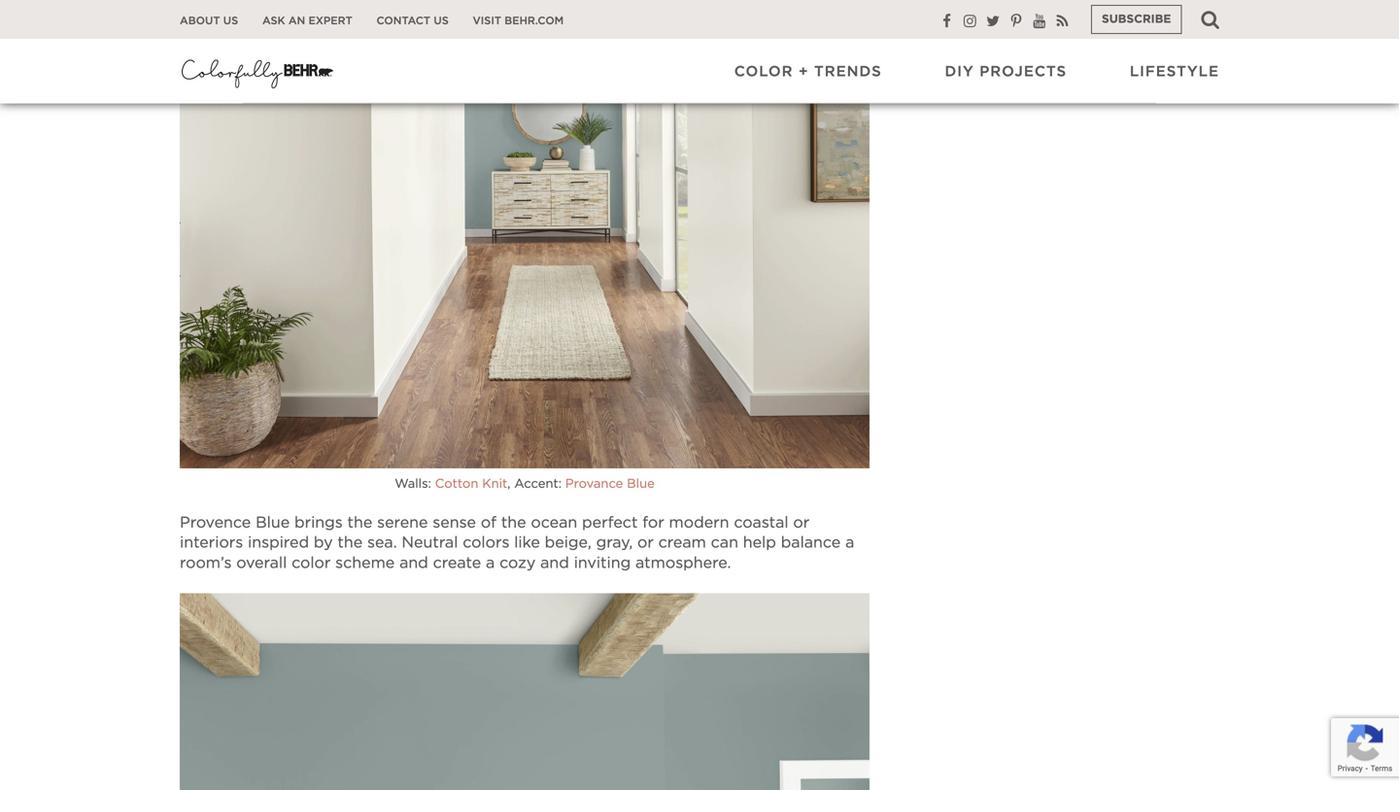Task type: locate. For each thing, give the bounding box(es) containing it.
2 us from the left
[[434, 16, 449, 26]]

1 vertical spatial blue
[[256, 515, 290, 530]]

coastal
[[734, 515, 789, 530]]

balance
[[781, 535, 841, 551]]

1 vertical spatial a
[[486, 555, 495, 571]]

the
[[347, 515, 373, 530], [501, 515, 526, 530], [338, 535, 363, 551]]

us inside contact us link
[[434, 16, 449, 26]]

sea.
[[367, 535, 397, 551]]

blue up inspired
[[256, 515, 290, 530]]

brings
[[294, 515, 343, 530]]

and down beige,
[[540, 555, 569, 571]]

0 horizontal spatial and
[[399, 555, 428, 571]]

cotton knit link
[[435, 478, 508, 490]]

lifestyle
[[1130, 64, 1220, 79]]

diy projects link
[[945, 63, 1067, 82]]

blue
[[627, 478, 655, 490], [256, 515, 290, 530]]

1 horizontal spatial us
[[434, 16, 449, 26]]

blue inside provence blue brings the serene sense of the ocean perfect for modern coastal or interiors inspired by the sea. neutral colors like beige, gray, or cream can help balance a room's overall color scheme and create a cozy and inviting atmosphere.
[[256, 515, 290, 530]]

visit behr.com link
[[473, 14, 564, 28]]

a white casual hallway featuring an accent wall and ceiling in a blue-green color called provence blue. image
[[180, 0, 870, 468]]

0 vertical spatial or
[[793, 515, 810, 530]]

1 horizontal spatial blue
[[627, 478, 655, 490]]

provence
[[180, 515, 251, 530]]

a coastal style living room featuring blue walls.  the furnishings and décor are light and  neutral. image
[[180, 593, 870, 790]]

interiors
[[180, 535, 243, 551]]

provance blue link
[[566, 478, 655, 490]]

color
[[292, 555, 331, 571]]

us for contact us
[[434, 16, 449, 26]]

modern
[[669, 515, 729, 530]]

1 horizontal spatial and
[[540, 555, 569, 571]]

an
[[288, 16, 305, 26]]

color + trends link
[[734, 63, 882, 82]]

overall
[[236, 555, 287, 571]]

0 horizontal spatial blue
[[256, 515, 290, 530]]

subscribe link
[[1091, 5, 1182, 34]]

by
[[314, 535, 333, 551]]

knit
[[482, 478, 508, 490]]

us right contact at the left top of page
[[434, 16, 449, 26]]

trends
[[814, 64, 882, 79]]

provance
[[566, 478, 623, 490]]

contact us link
[[377, 14, 449, 28]]

and
[[399, 555, 428, 571], [540, 555, 569, 571]]

provence blue brings the serene sense of the ocean perfect for modern coastal or interiors inspired by the sea. neutral colors like beige, gray, or cream can help balance a room's overall color scheme and create a cozy and inviting atmosphere.
[[180, 515, 855, 571]]

the up scheme
[[338, 535, 363, 551]]

us right about at the left top
[[223, 16, 238, 26]]

1 horizontal spatial a
[[846, 535, 855, 551]]

perfect
[[582, 515, 638, 530]]

cotton
[[435, 478, 478, 490]]

a right balance
[[846, 535, 855, 551]]

us inside about us link
[[223, 16, 238, 26]]

0 vertical spatial a
[[846, 535, 855, 551]]

sense
[[433, 515, 476, 530]]

0 vertical spatial blue
[[627, 478, 655, 490]]

1 horizontal spatial or
[[793, 515, 810, 530]]

2 and from the left
[[540, 555, 569, 571]]

us
[[223, 16, 238, 26], [434, 16, 449, 26]]

color
[[734, 64, 794, 79]]

like
[[514, 535, 540, 551]]

a
[[846, 535, 855, 551], [486, 555, 495, 571]]

for
[[643, 515, 664, 530]]

or
[[793, 515, 810, 530], [638, 535, 654, 551]]

colorfully behr image
[[180, 53, 335, 92]]

0 horizontal spatial us
[[223, 16, 238, 26]]

projects
[[980, 64, 1067, 79]]

ask an expert
[[262, 16, 352, 26]]

0 horizontal spatial or
[[638, 535, 654, 551]]

atmosphere.
[[636, 555, 731, 571]]

blue up for
[[627, 478, 655, 490]]

scheme
[[335, 555, 395, 571]]

color + trends
[[734, 64, 882, 79]]

diy
[[945, 64, 974, 79]]

1 us from the left
[[223, 16, 238, 26]]

a down 'colors'
[[486, 555, 495, 571]]

room's
[[180, 555, 232, 571]]

and down neutral
[[399, 555, 428, 571]]

create
[[433, 555, 481, 571]]

+
[[799, 64, 809, 79]]

or down for
[[638, 535, 654, 551]]

,
[[508, 478, 511, 490]]

the up sea.
[[347, 515, 373, 530]]

1 vertical spatial or
[[638, 535, 654, 551]]

or up balance
[[793, 515, 810, 530]]



Task type: describe. For each thing, give the bounding box(es) containing it.
ocean
[[531, 515, 578, 530]]

contact
[[377, 16, 431, 26]]

about us link
[[180, 14, 238, 28]]

inspired
[[248, 535, 309, 551]]

ask an expert link
[[262, 14, 352, 28]]

ask
[[262, 16, 285, 26]]

of
[[481, 515, 497, 530]]

cozy
[[500, 555, 536, 571]]

us for about us
[[223, 16, 238, 26]]

visit behr.com
[[473, 16, 564, 26]]

can
[[711, 535, 739, 551]]

beige,
[[545, 535, 592, 551]]

diy projects
[[945, 64, 1067, 79]]

contact us
[[377, 16, 449, 26]]

0 horizontal spatial a
[[486, 555, 495, 571]]

neutral
[[402, 535, 458, 551]]

serene
[[377, 515, 428, 530]]

accent:
[[514, 478, 562, 490]]

search image
[[1202, 10, 1220, 29]]

about us
[[180, 16, 238, 26]]

behr.com
[[505, 16, 564, 26]]

inviting
[[574, 555, 631, 571]]

cream
[[659, 535, 706, 551]]

1 and from the left
[[399, 555, 428, 571]]

subscribe
[[1102, 14, 1171, 25]]

gray,
[[596, 535, 633, 551]]

walls:
[[395, 478, 431, 490]]

colors
[[463, 535, 510, 551]]

about
[[180, 16, 220, 26]]

help
[[743, 535, 776, 551]]

walls: cotton knit , accent: provance blue
[[395, 478, 655, 490]]

the up like
[[501, 515, 526, 530]]

lifestyle link
[[1130, 63, 1220, 82]]

expert
[[309, 16, 352, 26]]

visit
[[473, 16, 501, 26]]



Task type: vqa. For each thing, say whether or not it's contained in the screenshot.
the top the or
yes



